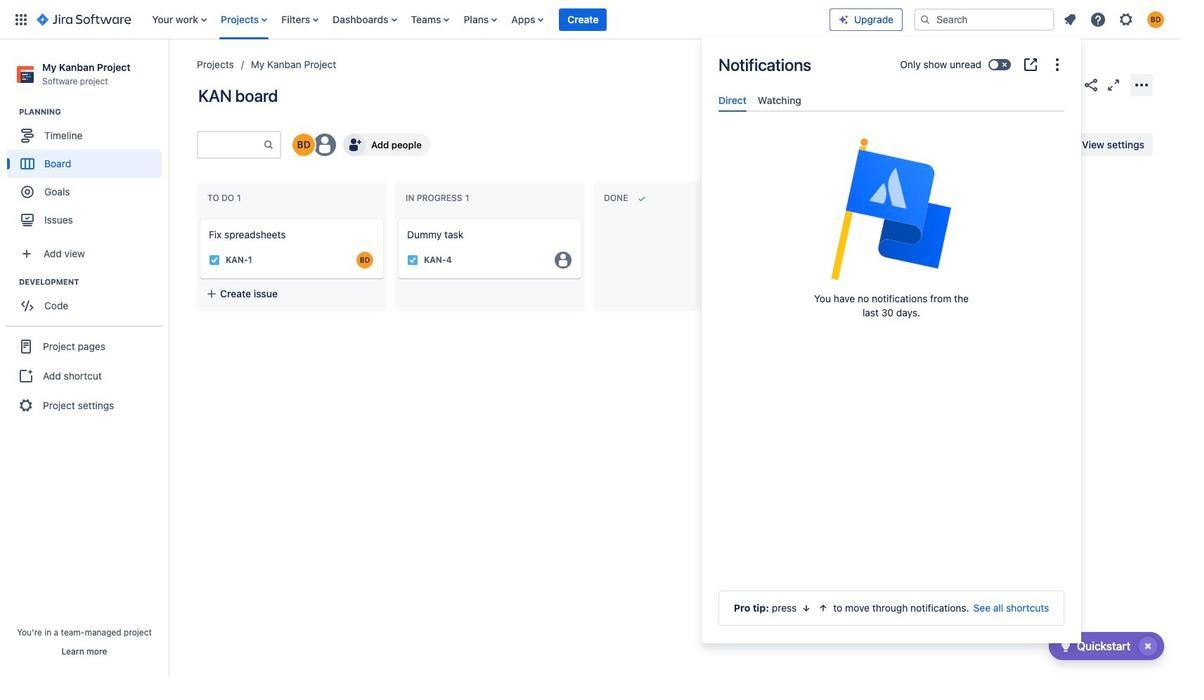 Task type: describe. For each thing, give the bounding box(es) containing it.
enter full screen image
[[1105, 76, 1122, 93]]

planning image
[[2, 103, 19, 120]]

goal image
[[21, 186, 34, 198]]

sidebar element
[[0, 39, 169, 677]]

0 horizontal spatial list
[[145, 0, 830, 39]]

development image
[[2, 274, 19, 290]]

notifications image
[[1062, 11, 1079, 28]]

settings image
[[1118, 11, 1135, 28]]

heading for development icon's group
[[19, 276, 168, 288]]

in progress element
[[406, 193, 472, 203]]

open notifications in a new tab image
[[1022, 56, 1039, 73]]

sidebar navigation image
[[153, 56, 184, 84]]

more image
[[1049, 56, 1066, 73]]

1 horizontal spatial list
[[1057, 7, 1173, 32]]

heading for group associated with "planning" icon
[[19, 106, 168, 118]]

create issue image
[[389, 210, 406, 226]]

more actions image
[[1133, 76, 1150, 93]]

check image
[[1057, 638, 1074, 655]]

arrow down image
[[801, 603, 812, 614]]



Task type: locate. For each thing, give the bounding box(es) containing it.
add people image
[[346, 136, 363, 153]]

dialog
[[702, 37, 1081, 643]]

task image for create issue image
[[209, 255, 220, 266]]

task image down "to do" element
[[209, 255, 220, 266]]

heading
[[19, 106, 168, 118], [19, 276, 168, 288]]

banner
[[0, 0, 1181, 39]]

Search this board text field
[[198, 132, 263, 157]]

1 task image from the left
[[209, 255, 220, 266]]

task image for create issue icon
[[407, 255, 418, 266]]

0 vertical spatial group
[[7, 106, 168, 238]]

tab list
[[713, 89, 1070, 112]]

list
[[145, 0, 830, 39], [1057, 7, 1173, 32]]

group
[[7, 106, 168, 238], [7, 276, 168, 324], [6, 326, 163, 425]]

1 heading from the top
[[19, 106, 168, 118]]

group for "planning" icon
[[7, 106, 168, 238]]

None search field
[[914, 8, 1055, 31]]

import image
[[893, 136, 910, 153]]

2 task image from the left
[[407, 255, 418, 266]]

2 vertical spatial group
[[6, 326, 163, 425]]

arrow up image
[[818, 603, 829, 614]]

0 vertical spatial heading
[[19, 106, 168, 118]]

help image
[[1090, 11, 1107, 28]]

dismiss quickstart image
[[1137, 635, 1159, 657]]

group for development icon
[[7, 276, 168, 324]]

1 vertical spatial group
[[7, 276, 168, 324]]

task image down in progress element
[[407, 255, 418, 266]]

create issue image
[[191, 210, 207, 226]]

search image
[[920, 14, 931, 25]]

list item
[[559, 0, 607, 39]]

your profile and settings image
[[1147, 11, 1164, 28]]

star kan board image
[[1060, 76, 1077, 93]]

0 horizontal spatial task image
[[209, 255, 220, 266]]

Search field
[[914, 8, 1055, 31]]

task image
[[209, 255, 220, 266], [407, 255, 418, 266]]

to do element
[[207, 193, 244, 203]]

jira software image
[[37, 11, 131, 28], [37, 11, 131, 28]]

tab panel
[[713, 112, 1070, 125]]

1 vertical spatial heading
[[19, 276, 168, 288]]

appswitcher icon image
[[13, 11, 30, 28]]

2 heading from the top
[[19, 276, 168, 288]]

1 horizontal spatial task image
[[407, 255, 418, 266]]

primary element
[[8, 0, 830, 39]]



Task type: vqa. For each thing, say whether or not it's contained in the screenshot.
the vote options: no one has voted for this issue yet. image
no



